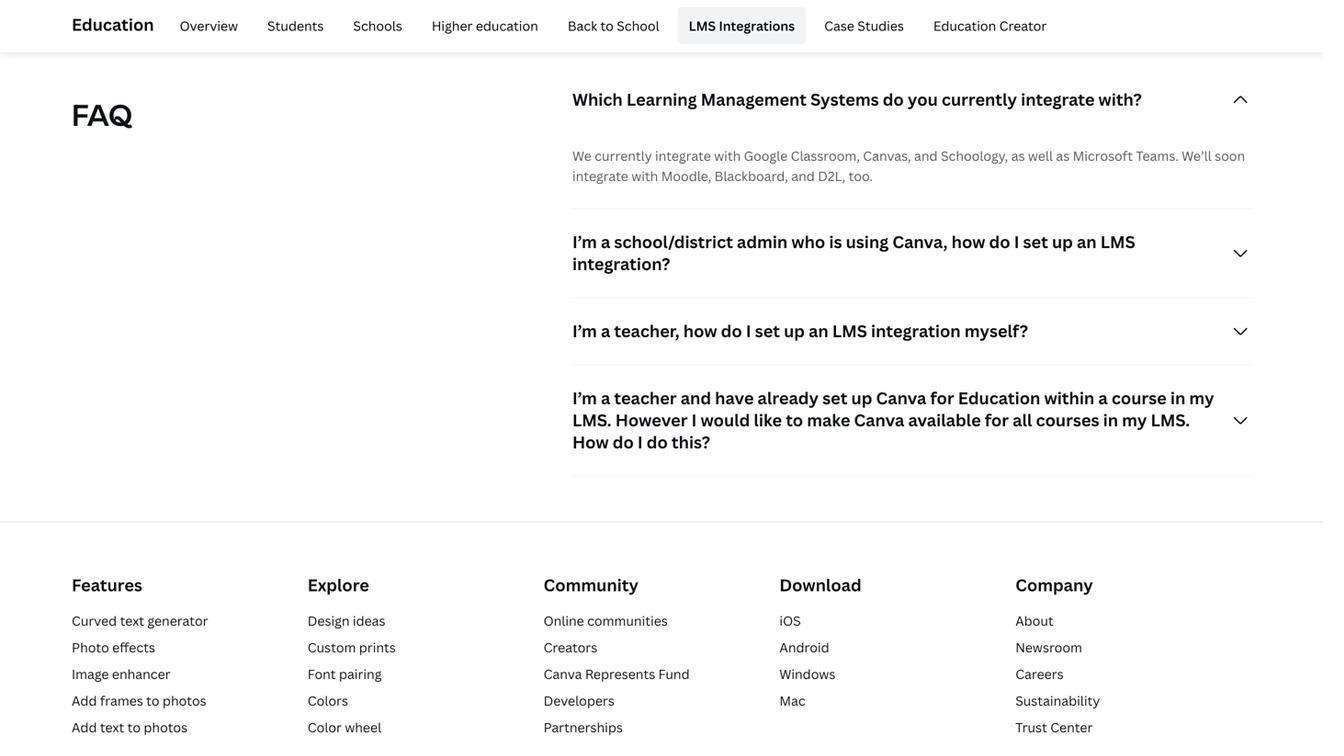 Task type: locate. For each thing, give the bounding box(es) containing it.
i'm for i'm a teacher and have already set up canva for education within a course in my lms. however i would like to make canva available for all courses in my lms. how do i do this?
[[573, 387, 597, 410]]

0 horizontal spatial as
[[1012, 147, 1026, 165]]

text down frames
[[100, 719, 124, 737]]

curved text generator link
[[72, 612, 208, 630]]

2 horizontal spatial set
[[1024, 231, 1049, 254]]

with left the moodle,
[[632, 168, 659, 185]]

1 vertical spatial photos
[[144, 719, 188, 737]]

how right teacher,
[[684, 320, 718, 343]]

in right courses
[[1104, 409, 1119, 432]]

1 as from the left
[[1012, 147, 1026, 165]]

effects
[[112, 639, 155, 657]]

0 horizontal spatial and
[[681, 387, 712, 410]]

1 horizontal spatial with
[[715, 147, 741, 165]]

0 vertical spatial text
[[120, 612, 144, 630]]

up inside i'm a teacher and have already set up canva for education within a course in my lms. however i would like to make canva available for all courses in my lms. how do i do this?
[[852, 387, 873, 410]]

is
[[830, 231, 843, 254]]

overview
[[180, 17, 238, 34]]

overview link
[[169, 7, 249, 44]]

1 vertical spatial how
[[684, 320, 718, 343]]

creators link
[[544, 639, 598, 657]]

i'm
[[573, 231, 597, 254], [573, 320, 597, 343], [573, 387, 597, 410]]

teacher
[[615, 387, 677, 410]]

0 vertical spatial currently
[[942, 88, 1018, 111]]

represents
[[586, 666, 656, 683]]

school
[[617, 17, 660, 34]]

a left school/district
[[601, 231, 611, 254]]

2 horizontal spatial integrate
[[1022, 88, 1095, 111]]

online communities link
[[544, 612, 668, 630]]

creator
[[1000, 17, 1047, 34]]

i inside i'm a school/district admin who is using canva, how do i set up an lms integration?
[[1015, 231, 1020, 254]]

integrate up well
[[1022, 88, 1095, 111]]

set right already
[[823, 387, 848, 410]]

2 as from the left
[[1057, 147, 1070, 165]]

0 vertical spatial up
[[1053, 231, 1074, 254]]

students
[[268, 17, 324, 34]]

who
[[792, 231, 826, 254]]

2 vertical spatial integrate
[[573, 168, 629, 185]]

0 vertical spatial photos
[[163, 692, 207, 710]]

lms inside menu bar
[[689, 17, 716, 34]]

ios android windows mac
[[780, 612, 836, 710]]

and
[[915, 147, 938, 165], [792, 168, 815, 185], [681, 387, 712, 410]]

in right the course
[[1171, 387, 1186, 410]]

a right within
[[1099, 387, 1109, 410]]

with?
[[1099, 88, 1143, 111]]

2 horizontal spatial lms
[[1101, 231, 1136, 254]]

colors
[[308, 692, 348, 710]]

teams.
[[1137, 147, 1179, 165]]

community
[[544, 574, 639, 597]]

0 vertical spatial lms
[[689, 17, 716, 34]]

to right back
[[601, 17, 614, 34]]

canva inside online communities creators canva represents fund developers partnerships
[[544, 666, 582, 683]]

1 vertical spatial integrate
[[655, 147, 711, 165]]

1 lms. from the left
[[573, 409, 612, 432]]

how inside i'm a school/district admin who is using canva, how do i set up an lms integration?
[[952, 231, 986, 254]]

0 horizontal spatial currently
[[595, 147, 652, 165]]

sustainability
[[1016, 692, 1101, 710]]

canva represents fund link
[[544, 666, 690, 683]]

0 horizontal spatial lms
[[689, 17, 716, 34]]

1 horizontal spatial as
[[1057, 147, 1070, 165]]

canva down i'm a teacher, how do i set up an lms integration myself? dropdown button
[[877, 387, 927, 410]]

i'm inside i'm a school/district admin who is using canva, how do i set up an lms integration?
[[573, 231, 597, 254]]

online communities creators canva represents fund developers partnerships
[[544, 612, 690, 737]]

integration
[[872, 320, 961, 343]]

2 vertical spatial and
[[681, 387, 712, 410]]

1 vertical spatial set
[[755, 320, 781, 343]]

curved
[[72, 612, 117, 630]]

how right 'canva,'
[[952, 231, 986, 254]]

i'm a teacher and have already set up canva for education within a course in my lms. however i would like to make canva available for all courses in my lms. how do i do this? button
[[573, 366, 1252, 476]]

3 i'm from the top
[[573, 387, 597, 410]]

0 vertical spatial integrate
[[1022, 88, 1095, 111]]

as
[[1012, 147, 1026, 165], [1057, 147, 1070, 165]]

lms left integrations
[[689, 17, 716, 34]]

canvas,
[[864, 147, 912, 165]]

lms integrations link
[[678, 7, 806, 44]]

within
[[1045, 387, 1095, 410]]

an down microsoft
[[1078, 231, 1097, 254]]

1 vertical spatial lms
[[1101, 231, 1136, 254]]

0 horizontal spatial lms.
[[573, 409, 612, 432]]

education up faq in the left of the page
[[72, 13, 154, 36]]

case
[[825, 17, 855, 34]]

1 vertical spatial currently
[[595, 147, 652, 165]]

too.
[[849, 168, 873, 185]]

i up have
[[746, 320, 752, 343]]

my right the course
[[1190, 387, 1215, 410]]

canva down 'creators'
[[544, 666, 582, 683]]

2 vertical spatial up
[[852, 387, 873, 410]]

i'm down we
[[573, 231, 597, 254]]

2 vertical spatial set
[[823, 387, 848, 410]]

to inside back to school 'link'
[[601, 17, 614, 34]]

this?
[[672, 431, 711, 454]]

currently right we
[[595, 147, 652, 165]]

curved text generator photo effects image enhancer add frames to photos add text to photos
[[72, 612, 208, 737]]

up for integration
[[784, 320, 805, 343]]

integrate
[[1022, 88, 1095, 111], [655, 147, 711, 165], [573, 168, 629, 185]]

text up effects
[[120, 612, 144, 630]]

1 horizontal spatial lms
[[833, 320, 868, 343]]

design
[[308, 612, 350, 630]]

careers link
[[1016, 666, 1064, 683]]

integrate inside which learning management systems do you currently integrate with? dropdown button
[[1022, 88, 1095, 111]]

a left teacher,
[[601, 320, 611, 343]]

0 vertical spatial i'm
[[573, 231, 597, 254]]

0 vertical spatial and
[[915, 147, 938, 165]]

to right like
[[786, 409, 804, 432]]

we
[[573, 147, 592, 165]]

set down well
[[1024, 231, 1049, 254]]

currently
[[942, 88, 1018, 111], [595, 147, 652, 165]]

we currently integrate with google classroom, canvas, and schoology, as well as microsoft teams. we'll soon integrate with moodle, blackboard, and d2l, too.
[[573, 147, 1246, 185]]

i'm up how
[[573, 387, 597, 410]]

to inside i'm a teacher and have already set up canva for education within a course in my lms. however i would like to make canva available for all courses in my lms. how do i do this?
[[786, 409, 804, 432]]

wheel
[[345, 719, 382, 737]]

1 vertical spatial add
[[72, 719, 97, 737]]

1 horizontal spatial set
[[823, 387, 848, 410]]

1 horizontal spatial up
[[852, 387, 873, 410]]

currently inside dropdown button
[[942, 88, 1018, 111]]

and left d2l,
[[792, 168, 815, 185]]

1 horizontal spatial lms.
[[1152, 409, 1191, 432]]

0 horizontal spatial up
[[784, 320, 805, 343]]

1 horizontal spatial an
[[1078, 231, 1097, 254]]

0 horizontal spatial integrate
[[573, 168, 629, 185]]

lms.
[[573, 409, 612, 432], [1152, 409, 1191, 432]]

integrate up the moodle,
[[655, 147, 711, 165]]

up
[[1053, 231, 1074, 254], [784, 320, 805, 343], [852, 387, 873, 410]]

2 horizontal spatial up
[[1053, 231, 1074, 254]]

currently up schoology,
[[942, 88, 1018, 111]]

and right canvas,
[[915, 147, 938, 165]]

photos down add frames to photos link at bottom
[[144, 719, 188, 737]]

which
[[573, 88, 623, 111]]

d2l,
[[818, 168, 846, 185]]

1 vertical spatial i'm
[[573, 320, 597, 343]]

do right 'canva,'
[[990, 231, 1011, 254]]

newsroom
[[1016, 639, 1083, 657]]

lms
[[689, 17, 716, 34], [1101, 231, 1136, 254], [833, 320, 868, 343]]

set up already
[[755, 320, 781, 343]]

we'll
[[1182, 147, 1212, 165]]

up inside i'm a teacher, how do i set up an lms integration myself? dropdown button
[[784, 320, 805, 343]]

lms down microsoft
[[1101, 231, 1136, 254]]

education left creator
[[934, 17, 997, 34]]

center
[[1051, 719, 1094, 737]]

0 vertical spatial an
[[1078, 231, 1097, 254]]

higher education link
[[421, 7, 550, 44]]

0 horizontal spatial an
[[809, 320, 829, 343]]

1 horizontal spatial and
[[792, 168, 815, 185]]

up up already
[[784, 320, 805, 343]]

menu bar containing overview
[[161, 7, 1058, 44]]

0 vertical spatial with
[[715, 147, 741, 165]]

menu bar
[[161, 7, 1058, 44]]

education for education creator
[[934, 17, 997, 34]]

i'm left teacher,
[[573, 320, 597, 343]]

0 horizontal spatial set
[[755, 320, 781, 343]]

lms left integration
[[833, 320, 868, 343]]

ios
[[780, 612, 801, 630]]

a
[[601, 231, 611, 254], [601, 320, 611, 343], [601, 387, 611, 410], [1099, 387, 1109, 410]]

a inside i'm a school/district admin who is using canva, how do i set up an lms integration?
[[601, 231, 611, 254]]

colors link
[[308, 692, 348, 710]]

font pairing link
[[308, 666, 382, 683]]

higher education
[[432, 17, 539, 34]]

i'm a teacher, how do i set up an lms integration myself? button
[[573, 299, 1252, 365]]

newsroom link
[[1016, 639, 1083, 657]]

1 i'm from the top
[[573, 231, 597, 254]]

education creator link
[[923, 7, 1058, 44]]

set inside i'm a teacher and have already set up canva for education within a course in my lms. however i would like to make canva available for all courses in my lms. how do i do this?
[[823, 387, 848, 410]]

careers
[[1016, 666, 1064, 683]]

studies
[[858, 17, 905, 34]]

faq
[[72, 95, 133, 135]]

a for school/district
[[601, 231, 611, 254]]

for left all
[[985, 409, 1010, 432]]

as left well
[[1012, 147, 1026, 165]]

higher
[[432, 17, 473, 34]]

and left have
[[681, 387, 712, 410]]

up right make
[[852, 387, 873, 410]]

education down myself?
[[959, 387, 1041, 410]]

1 horizontal spatial how
[[952, 231, 986, 254]]

0 horizontal spatial with
[[632, 168, 659, 185]]

back to school link
[[557, 7, 671, 44]]

education
[[72, 13, 154, 36], [934, 17, 997, 34], [959, 387, 1041, 410]]

for down integration
[[931, 387, 955, 410]]

2 vertical spatial lms
[[833, 320, 868, 343]]

as right well
[[1057, 147, 1070, 165]]

0 horizontal spatial how
[[684, 320, 718, 343]]

text
[[120, 612, 144, 630], [100, 719, 124, 737]]

with up blackboard, on the right top of page
[[715, 147, 741, 165]]

1 vertical spatial with
[[632, 168, 659, 185]]

photos down the enhancer
[[163, 692, 207, 710]]

0 vertical spatial add
[[72, 692, 97, 710]]

download
[[780, 574, 862, 597]]

2 i'm from the top
[[573, 320, 597, 343]]

integration?
[[573, 253, 671, 276]]

soon
[[1216, 147, 1246, 165]]

1 vertical spatial up
[[784, 320, 805, 343]]

do up have
[[721, 320, 743, 343]]

0 vertical spatial set
[[1024, 231, 1049, 254]]

canva
[[877, 387, 927, 410], [855, 409, 905, 432], [544, 666, 582, 683]]

partnerships
[[544, 719, 623, 737]]

i up myself?
[[1015, 231, 1020, 254]]

an up already
[[809, 320, 829, 343]]

set
[[1024, 231, 1049, 254], [755, 320, 781, 343], [823, 387, 848, 410]]

schoology,
[[941, 147, 1009, 165]]

set inside i'm a school/district admin who is using canva, how do i set up an lms integration?
[[1024, 231, 1049, 254]]

do left this?
[[647, 431, 668, 454]]

up down well
[[1053, 231, 1074, 254]]

set for i'm a teacher, how do i set up an lms integration myself?
[[755, 320, 781, 343]]

2 add from the top
[[72, 719, 97, 737]]

my right courses
[[1123, 409, 1148, 432]]

1 horizontal spatial currently
[[942, 88, 1018, 111]]

0 vertical spatial how
[[952, 231, 986, 254]]

students link
[[257, 7, 335, 44]]

have
[[715, 387, 754, 410]]

2 vertical spatial i'm
[[573, 387, 597, 410]]

a left teacher
[[601, 387, 611, 410]]

integrate down we
[[573, 168, 629, 185]]

i'm inside i'm a teacher and have already set up canva for education within a course in my lms. however i would like to make canva available for all courses in my lms. how do i do this?
[[573, 387, 597, 410]]



Task type: vqa. For each thing, say whether or not it's contained in the screenshot.


Task type: describe. For each thing, give the bounding box(es) containing it.
currently inside we currently integrate with google classroom, canvas, and schoology, as well as microsoft teams. we'll soon integrate with moodle, blackboard, and d2l, too.
[[595, 147, 652, 165]]

1 add from the top
[[72, 692, 97, 710]]

however
[[616, 409, 688, 432]]

i'm a school/district admin who is using canva, how do i set up an lms integration?
[[573, 231, 1136, 276]]

company
[[1016, 574, 1094, 597]]

explore
[[308, 574, 369, 597]]

do inside i'm a school/district admin who is using canva, how do i set up an lms integration?
[[990, 231, 1011, 254]]

canva right make
[[855, 409, 905, 432]]

education for education
[[72, 13, 154, 36]]

google
[[744, 147, 788, 165]]

partnerships link
[[544, 719, 623, 737]]

classroom,
[[791, 147, 860, 165]]

all
[[1013, 409, 1033, 432]]

custom
[[308, 639, 356, 657]]

frames
[[100, 692, 143, 710]]

i'm a school/district admin who is using canva, how do i set up an lms integration? button
[[573, 209, 1252, 298]]

i'm for i'm a teacher, how do i set up an lms integration myself?
[[573, 320, 597, 343]]

design ideas link
[[308, 612, 386, 630]]

2 horizontal spatial and
[[915, 147, 938, 165]]

lms inside i'm a school/district admin who is using canva, how do i set up an lms integration?
[[1101, 231, 1136, 254]]

windows
[[780, 666, 836, 683]]

enhancer
[[112, 666, 171, 683]]

1 vertical spatial an
[[809, 320, 829, 343]]

moodle,
[[662, 168, 712, 185]]

up for education
[[852, 387, 873, 410]]

trust center link
[[1016, 719, 1094, 737]]

schools link
[[342, 7, 414, 44]]

about newsroom careers sustainability trust center
[[1016, 612, 1101, 737]]

android
[[780, 639, 830, 657]]

like
[[754, 409, 782, 432]]

creators
[[544, 639, 598, 657]]

fund
[[659, 666, 690, 683]]

blackboard,
[[715, 168, 789, 185]]

1 horizontal spatial integrate
[[655, 147, 711, 165]]

image enhancer link
[[72, 666, 171, 683]]

i'm a teacher, how do i set up an lms integration myself?
[[573, 320, 1029, 343]]

custom prints link
[[308, 639, 396, 657]]

0 horizontal spatial my
[[1123, 409, 1148, 432]]

1 horizontal spatial my
[[1190, 387, 1215, 410]]

2 lms. from the left
[[1152, 409, 1191, 432]]

design ideas custom prints font pairing colors color wheel
[[308, 612, 396, 737]]

lms integrations
[[689, 17, 795, 34]]

back
[[568, 17, 598, 34]]

how
[[573, 431, 609, 454]]

developers link
[[544, 692, 615, 710]]

1 vertical spatial and
[[792, 168, 815, 185]]

already
[[758, 387, 819, 410]]

ios link
[[780, 612, 801, 630]]

about link
[[1016, 612, 1054, 630]]

photo
[[72, 639, 109, 657]]

well
[[1029, 147, 1054, 165]]

ideas
[[353, 612, 386, 630]]

communities
[[588, 612, 668, 630]]

add text to photos link
[[72, 719, 188, 737]]

myself?
[[965, 320, 1029, 343]]

canva,
[[893, 231, 948, 254]]

case studies link
[[814, 7, 916, 44]]

1 horizontal spatial for
[[985, 409, 1010, 432]]

windows link
[[780, 666, 836, 683]]

i down teacher
[[638, 431, 643, 454]]

i'm a teacher and have already set up canva for education within a course in my lms. however i would like to make canva available for all courses in my lms. how do i do this?
[[573, 387, 1215, 454]]

education creator
[[934, 17, 1047, 34]]

add frames to photos link
[[72, 692, 207, 710]]

courses
[[1037, 409, 1100, 432]]

management
[[701, 88, 807, 111]]

color
[[308, 719, 342, 737]]

prints
[[359, 639, 396, 657]]

trust
[[1016, 719, 1048, 737]]

a for teacher
[[601, 387, 611, 410]]

an inside i'm a school/district admin who is using canva, how do i set up an lms integration?
[[1078, 231, 1097, 254]]

android link
[[780, 639, 830, 657]]

i left the would
[[692, 409, 697, 432]]

using
[[846, 231, 889, 254]]

admin
[[737, 231, 788, 254]]

sustainability link
[[1016, 692, 1101, 710]]

up inside i'm a school/district admin who is using canva, how do i set up an lms integration?
[[1053, 231, 1074, 254]]

mac link
[[780, 692, 806, 710]]

to down add frames to photos link at bottom
[[127, 719, 141, 737]]

education inside i'm a teacher and have already set up canva for education within a course in my lms. however i would like to make canva available for all courses in my lms. how do i do this?
[[959, 387, 1041, 410]]

font
[[308, 666, 336, 683]]

a for teacher,
[[601, 320, 611, 343]]

teacher,
[[615, 320, 680, 343]]

set for i'm a teacher and have already set up canva for education within a course in my lms. however i would like to make canva available for all courses in my lms. how do i do this?
[[823, 387, 848, 410]]

1 horizontal spatial in
[[1171, 387, 1186, 410]]

and inside i'm a teacher and have already set up canva for education within a course in my lms. however i would like to make canva available for all courses in my lms. how do i do this?
[[681, 387, 712, 410]]

systems
[[811, 88, 880, 111]]

make
[[807, 409, 851, 432]]

do right how
[[613, 431, 634, 454]]

developers
[[544, 692, 615, 710]]

image
[[72, 666, 109, 683]]

pairing
[[339, 666, 382, 683]]

do left you
[[883, 88, 904, 111]]

0 horizontal spatial for
[[931, 387, 955, 410]]

i'm for i'm a school/district admin who is using canva, how do i set up an lms integration?
[[573, 231, 597, 254]]

available
[[909, 409, 982, 432]]

0 horizontal spatial in
[[1104, 409, 1119, 432]]

to down the enhancer
[[146, 692, 160, 710]]

which learning management systems do you currently integrate with? button
[[573, 67, 1252, 133]]

1 vertical spatial text
[[100, 719, 124, 737]]



